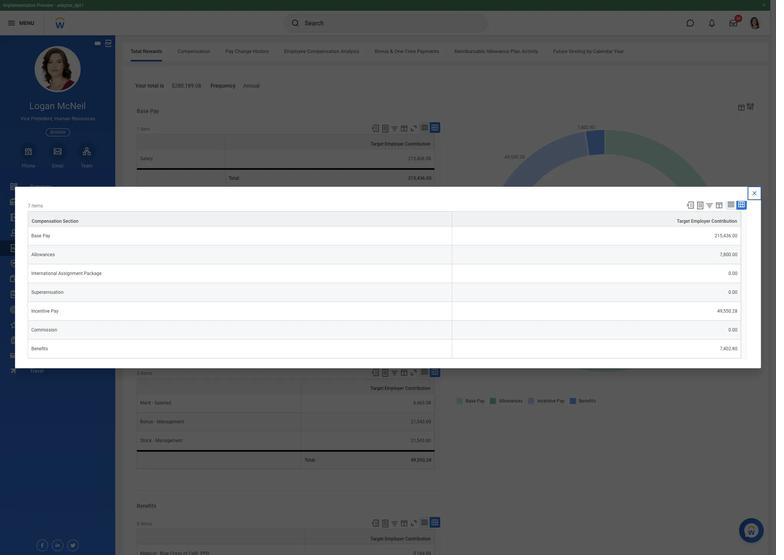 Task type: describe. For each thing, give the bounding box(es) containing it.
phone image
[[23, 147, 34, 156]]

total
[[148, 83, 159, 89]]

phone
[[22, 163, 35, 169]]

- for allowance
[[163, 288, 164, 293]]

property
[[52, 353, 72, 359]]

calendar
[[594, 48, 613, 54]]

compensation inside list
[[30, 245, 63, 251]]

plan
[[511, 48, 521, 54]]

2 click to view/edit grid preferences image from the top
[[400, 237, 409, 246]]

twitter image
[[68, 541, 76, 549]]

by
[[587, 48, 592, 54]]

table image for expand table icon to the middle
[[728, 201, 736, 209]]

fullscreen image for allowances
[[410, 237, 418, 246]]

export to excel image for incentive pay
[[371, 369, 380, 377]]

job
[[30, 199, 38, 205]]

superannuation
[[31, 290, 64, 295]]

time off link
[[0, 333, 115, 348]]

feedback
[[30, 322, 52, 328]]

payments
[[417, 48, 440, 54]]

1 vertical spatial 215,436.00
[[409, 176, 432, 181]]

49,550.28 for total:
[[411, 458, 432, 464]]

compensation section button
[[28, 212, 452, 226]]

target employer contribution for incentive pay
[[371, 386, 431, 392]]

pay image
[[9, 275, 18, 284]]

- for stock
[[153, 439, 154, 444]]

career
[[30, 307, 45, 313]]

commission
[[31, 327, 57, 333]]

mcneil
[[57, 101, 86, 112]]

select to filter grid data image for benefits
[[391, 520, 399, 528]]

change
[[235, 48, 252, 54]]

export to excel image for allowances
[[371, 237, 380, 246]]

1 vertical spatial export to worksheets image
[[696, 201, 706, 211]]

contribution inside row
[[712, 219, 738, 224]]

total rewards
[[131, 48, 162, 54]]

facebook image
[[37, 541, 45, 549]]

select to filter grid data image for base pay
[[706, 202, 714, 210]]

merit
[[140, 401, 151, 406]]

phone logan mcneil element
[[20, 163, 37, 169]]

notifications large image
[[709, 19, 716, 27]]

total: for 49,550.28
[[305, 458, 316, 464]]

215,436.00 for items
[[715, 233, 738, 239]]

career link
[[0, 302, 115, 318]]

49,550.28 for incentive pay
[[718, 309, 738, 314]]

bonus for bonus & one-time payments
[[375, 48, 389, 54]]

company
[[30, 353, 51, 359]]

items for allowances
[[141, 239, 152, 245]]

compensation left analysis
[[307, 48, 340, 54]]

reimbursable allowance plan activity
[[455, 48, 539, 54]]

compensation image
[[9, 244, 18, 253]]

total: for 215,436.00
[[229, 176, 240, 181]]

export to worksheets image for base pay
[[381, 124, 390, 133]]

benefits inside "navigation pane" region
[[30, 261, 48, 266]]

view printable version (pdf) image
[[104, 39, 113, 48]]

target employer contribution row for incentive
[[137, 379, 435, 394]]

row containing benefits
[[28, 340, 742, 359]]

2 items
[[137, 239, 152, 245]]

company property
[[30, 353, 72, 359]]

base for international
[[31, 233, 42, 239]]

resources
[[72, 116, 95, 122]]

pay link
[[0, 271, 115, 287]]

row containing bonus - management
[[137, 413, 435, 432]]

toolbar for benefits
[[368, 518, 441, 530]]

row containing base pay
[[28, 227, 742, 246]]

expand table image for base pay
[[431, 124, 439, 131]]

adeptai_dpt1
[[57, 3, 84, 8]]

select to filter grid data image for incentive pay
[[391, 369, 399, 377]]

your
[[135, 83, 146, 89]]

stock - management
[[140, 439, 183, 444]]

export to excel image for base pay
[[371, 124, 380, 132]]

export to excel image for benefits
[[371, 520, 380, 528]]

actions button
[[46, 128, 70, 136]]

contact image
[[9, 213, 18, 222]]

year
[[615, 48, 625, 54]]

table image for incentive pay
[[421, 369, 429, 376]]

allowances for international
[[31, 252, 55, 257]]

items for benefits
[[141, 522, 152, 527]]

target inside row
[[677, 219, 691, 224]]

travel
[[30, 368, 44, 374]]

package
[[84, 271, 102, 276]]

career image
[[9, 305, 18, 315]]

pay change history
[[226, 48, 269, 54]]

feedback image
[[9, 321, 18, 330]]

$280,189.08
[[172, 83, 201, 89]]

employer for base pay
[[385, 141, 404, 147]]

close image
[[752, 191, 758, 197]]

- inside banner
[[54, 3, 56, 8]]

0 vertical spatial time
[[405, 48, 416, 54]]

select to filter grid data image for allowances
[[391, 237, 399, 246]]

target employer contribution inside row
[[677, 219, 738, 224]]

history
[[253, 48, 269, 54]]

time off image
[[9, 336, 18, 345]]

personal link
[[0, 225, 115, 241]]

allowance - mobile
[[140, 288, 179, 293]]

one-
[[395, 48, 405, 54]]

company property link
[[0, 348, 115, 364]]

time off
[[30, 338, 50, 343]]

row containing commission
[[28, 321, 742, 340]]

pay inside "navigation pane" region
[[30, 276, 38, 282]]

rewards
[[143, 48, 162, 54]]

actions
[[50, 129, 66, 135]]

export to worksheets image for allowances
[[381, 237, 390, 246]]

base pay for international
[[31, 233, 50, 239]]

contribution for incentive pay
[[405, 386, 431, 392]]

navigation pane region
[[0, 35, 115, 556]]

travel link
[[0, 364, 115, 379]]

team logan mcneil element
[[78, 163, 96, 169]]

3 target employer contribution row from the top
[[137, 530, 435, 545]]

fullscreen image for base pay
[[410, 124, 418, 132]]

target employer contribution button for base pay
[[226, 134, 435, 149]]

7,402.80
[[721, 346, 738, 352]]

click to view/edit grid preferences image for base
[[400, 124, 409, 132]]

search image
[[291, 18, 300, 28]]

summary link
[[0, 179, 115, 195]]

linkedin image
[[52, 541, 61, 549]]

implementation preview -   adeptai_dpt1
[[3, 3, 84, 8]]

preview
[[37, 3, 53, 8]]

export to worksheets image for benefits
[[381, 520, 390, 529]]

job image
[[9, 198, 18, 207]]

benefits link
[[0, 256, 115, 271]]

email
[[52, 163, 63, 169]]

phone button
[[20, 143, 37, 169]]

job link
[[0, 195, 115, 210]]

implementation
[[3, 3, 36, 8]]

president,
[[31, 116, 53, 122]]

vice president, human resources
[[20, 116, 95, 122]]

expand table image
[[431, 519, 439, 527]]

&
[[390, 48, 394, 54]]

future vesting by calendar year
[[554, 48, 625, 54]]

215,436.00 for item
[[409, 156, 431, 161]]

target for incentive pay
[[371, 386, 384, 392]]

salary
[[140, 156, 153, 161]]

items right '7'
[[32, 204, 43, 209]]

travel image
[[9, 366, 18, 376]]

1 horizontal spatial incentive
[[137, 353, 158, 359]]

activity
[[522, 48, 539, 54]]

merit - salaried
[[140, 401, 171, 406]]

configure and view chart data image
[[738, 103, 746, 112]]

employee
[[284, 48, 306, 54]]

personal image
[[9, 228, 18, 238]]

8
[[137, 522, 140, 527]]

bonus for bonus - management
[[140, 420, 153, 425]]

contact link
[[0, 210, 115, 225]]

logan mcneil
[[29, 101, 86, 112]]



Task type: locate. For each thing, give the bounding box(es) containing it.
1 horizontal spatial select to filter grid data image
[[706, 202, 714, 210]]

target for benefits
[[371, 537, 384, 542]]

target employer contribution row for base
[[137, 134, 435, 149]]

row containing incentive pay
[[28, 302, 742, 321]]

items right 3
[[141, 371, 152, 377]]

implementation preview -   adeptai_dpt1 banner
[[0, 0, 771, 35]]

export to excel image
[[371, 124, 380, 132], [687, 201, 695, 210], [371, 369, 380, 377]]

1 vertical spatial fullscreen image
[[410, 237, 418, 246]]

2 vertical spatial export to excel image
[[371, 369, 380, 377]]

time
[[405, 48, 416, 54], [30, 338, 41, 343]]

0 vertical spatial base pay
[[137, 108, 159, 114]]

0 vertical spatial allowance
[[487, 48, 510, 54]]

fullscreen image for benefits
[[410, 520, 418, 528]]

compensation section
[[32, 219, 79, 224]]

row containing merit - salaried
[[137, 394, 435, 413]]

0 vertical spatial 0.00
[[729, 271, 738, 276]]

row containing international assignment package
[[28, 264, 742, 283]]

click to view/edit grid preferences image for 8 items
[[400, 520, 409, 528]]

bonus up stock
[[140, 420, 153, 425]]

base pay down contact
[[31, 233, 50, 239]]

your total is element
[[172, 78, 201, 90]]

- right preview
[[54, 3, 56, 8]]

1 click to view/edit grid preferences image from the top
[[400, 124, 409, 132]]

row containing allowance - mobile
[[137, 281, 435, 300]]

bonus inside row
[[140, 420, 153, 425]]

1 horizontal spatial click to view/edit grid preferences image
[[716, 201, 724, 210]]

2 vertical spatial click to view/edit grid preferences image
[[400, 369, 409, 377]]

allowance left mobile
[[140, 288, 162, 293]]

close environment banner image
[[763, 3, 767, 7]]

company property image
[[9, 351, 18, 361]]

1 21,543.60 from the top
[[411, 420, 431, 425]]

1 vertical spatial select to filter grid data image
[[391, 369, 399, 377]]

1 horizontal spatial table image
[[728, 201, 736, 209]]

1 vertical spatial fullscreen image
[[410, 520, 418, 528]]

toolbar
[[368, 122, 441, 134], [683, 199, 747, 211], [368, 235, 441, 247], [368, 367, 441, 379], [368, 518, 441, 530]]

total:
[[229, 176, 240, 181], [305, 458, 316, 464]]

export to worksheets image
[[381, 124, 390, 133], [696, 201, 706, 211], [381, 520, 390, 529]]

click to view/edit grid preferences image
[[716, 201, 724, 210], [400, 520, 409, 528]]

compensation up "your total is" "element"
[[178, 48, 210, 54]]

employer
[[385, 141, 404, 147], [692, 219, 711, 224], [385, 386, 404, 392], [385, 537, 404, 542]]

base up 1 item
[[137, 108, 149, 114]]

1 horizontal spatial allowance
[[487, 48, 510, 54]]

1 vertical spatial expand table image
[[738, 201, 746, 209]]

0 vertical spatial export to worksheets image
[[381, 124, 390, 133]]

0 vertical spatial table image
[[421, 369, 429, 376]]

1 horizontal spatial incentive pay
[[137, 353, 169, 359]]

allowance inside tab list
[[487, 48, 510, 54]]

management down bonus - management
[[156, 439, 183, 444]]

2 export to excel image from the top
[[371, 520, 380, 528]]

target employer contribution button for benefits
[[306, 530, 435, 545]]

- for merit
[[152, 401, 153, 406]]

21,543.60
[[411, 420, 431, 425], [411, 439, 431, 444]]

1 vertical spatial table image
[[728, 201, 736, 209]]

bonus
[[375, 48, 389, 54], [140, 420, 153, 425]]

0 vertical spatial target employer contribution row
[[137, 134, 435, 149]]

view team image
[[82, 147, 92, 156]]

3 items
[[137, 371, 152, 377]]

expand table image
[[431, 124, 439, 131], [738, 201, 746, 209], [431, 369, 439, 376]]

3 select to filter grid data image from the top
[[391, 520, 399, 528]]

team link
[[78, 143, 96, 169]]

contribution for benefits
[[405, 537, 431, 542]]

summary image
[[9, 182, 18, 192]]

3 0.00 from the top
[[729, 327, 738, 333]]

1 vertical spatial allowances
[[31, 252, 55, 257]]

allowances for incentive
[[137, 221, 164, 227]]

1 vertical spatial export to worksheets image
[[381, 369, 390, 378]]

tab list
[[123, 43, 769, 62]]

1 vertical spatial 21,543.60
[[411, 439, 431, 444]]

benefits up the 8 items at left
[[137, 504, 156, 510]]

table image up 6,463.08
[[421, 369, 429, 376]]

0.00
[[729, 271, 738, 276], [729, 290, 738, 295], [729, 327, 738, 333]]

1 horizontal spatial allowances
[[137, 221, 164, 227]]

logan
[[29, 101, 55, 112]]

table image
[[421, 124, 429, 131], [728, 201, 736, 209]]

allowances up international
[[31, 252, 55, 257]]

fullscreen image left expand table image
[[410, 520, 418, 528]]

1 vertical spatial management
[[156, 439, 183, 444]]

21,543.60 for bonus - management
[[411, 420, 431, 425]]

0 vertical spatial export to excel image
[[371, 237, 380, 246]]

target employer contribution button for incentive pay
[[302, 379, 435, 394]]

1 horizontal spatial total:
[[305, 458, 316, 464]]

7 items
[[28, 204, 43, 209]]

0.00 for international assignment package
[[729, 271, 738, 276]]

export to worksheets image for incentive pay
[[381, 369, 390, 378]]

0 vertical spatial fullscreen image
[[410, 124, 418, 132]]

table image for expand table icon corresponding to base pay
[[421, 124, 429, 131]]

feedback link
[[0, 318, 115, 333]]

0 vertical spatial total:
[[229, 176, 240, 181]]

2 vertical spatial 0.00
[[729, 327, 738, 333]]

0 vertical spatial expand table image
[[431, 124, 439, 131]]

1 vertical spatial export to excel image
[[371, 520, 380, 528]]

summary
[[30, 184, 51, 190]]

row containing compensation section
[[28, 211, 742, 227]]

6,463.08
[[414, 401, 431, 406]]

0 horizontal spatial bonus
[[140, 420, 153, 425]]

0 horizontal spatial click to view/edit grid preferences image
[[400, 520, 409, 528]]

incentive
[[31, 309, 50, 314], [137, 353, 158, 359]]

2 fullscreen image from the top
[[410, 520, 418, 528]]

employee compensation analysis
[[284, 48, 360, 54]]

human
[[54, 116, 71, 122]]

incentive up "3 items"
[[137, 353, 158, 359]]

assignment
[[58, 271, 83, 276]]

0 vertical spatial management
[[157, 420, 184, 425]]

cell
[[137, 168, 226, 187], [137, 262, 306, 281], [306, 262, 435, 281], [137, 300, 306, 319], [306, 300, 435, 319], [137, 451, 302, 470]]

- down merit - salaried
[[154, 420, 156, 425]]

2 select to filter grid data image from the top
[[391, 369, 399, 377]]

21,543.60 for stock - management
[[411, 439, 431, 444]]

0 vertical spatial incentive
[[31, 309, 50, 314]]

fullscreen image
[[410, 369, 418, 377], [410, 520, 418, 528]]

- right stock
[[153, 439, 154, 444]]

0 vertical spatial bonus
[[375, 48, 389, 54]]

tag image
[[94, 39, 102, 48]]

vesting
[[569, 48, 586, 54]]

target
[[371, 141, 384, 147], [677, 219, 691, 224], [371, 386, 384, 392], [371, 537, 384, 542]]

2
[[137, 239, 140, 245]]

profile logan mcneil element
[[745, 15, 766, 32]]

frequency
[[211, 83, 236, 89]]

- left mobile
[[163, 288, 164, 293]]

1 vertical spatial total:
[[305, 458, 316, 464]]

0 horizontal spatial table image
[[421, 124, 429, 131]]

items
[[32, 204, 43, 209], [141, 239, 152, 245], [141, 371, 152, 377], [141, 522, 152, 527]]

allowances up 2 items
[[137, 221, 164, 227]]

0 vertical spatial fullscreen image
[[410, 369, 418, 377]]

3 click to view/edit grid preferences image from the top
[[400, 369, 409, 377]]

incentive pay inside row
[[31, 309, 58, 314]]

1 vertical spatial 49,550.28
[[411, 458, 432, 464]]

0 vertical spatial export to excel image
[[371, 124, 380, 132]]

2 21,543.60 from the top
[[411, 439, 431, 444]]

49,550.28
[[718, 309, 738, 314], [411, 458, 432, 464]]

1 select to filter grid data image from the top
[[391, 237, 399, 246]]

0 horizontal spatial time
[[30, 338, 41, 343]]

0 horizontal spatial select to filter grid data image
[[391, 124, 399, 132]]

time left payments
[[405, 48, 416, 54]]

performance
[[30, 291, 59, 297]]

0 horizontal spatial incentive pay
[[31, 309, 58, 314]]

215,436.00
[[409, 156, 431, 161], [409, 176, 432, 181], [715, 233, 738, 239]]

incentive inside row
[[31, 309, 50, 314]]

1 vertical spatial allowance
[[140, 288, 162, 293]]

base pay
[[137, 108, 159, 114], [31, 233, 50, 239]]

inbox large image
[[730, 19, 738, 27]]

bonus & one-time payments
[[375, 48, 440, 54]]

0 horizontal spatial 49,550.28
[[411, 458, 432, 464]]

1 item
[[137, 126, 150, 132]]

click to view/edit grid preferences image for 7 items
[[716, 201, 724, 210]]

1 export to worksheets image from the top
[[381, 237, 390, 246]]

1 horizontal spatial bonus
[[375, 48, 389, 54]]

0 vertical spatial table image
[[421, 124, 429, 131]]

0 horizontal spatial allowances
[[31, 252, 55, 257]]

1 0.00 from the top
[[729, 271, 738, 276]]

time inside "navigation pane" region
[[30, 338, 41, 343]]

0 vertical spatial select to filter grid data image
[[391, 237, 399, 246]]

2 vertical spatial expand table image
[[431, 369, 439, 376]]

1
[[137, 126, 140, 132]]

base down contact
[[31, 233, 42, 239]]

contact
[[30, 215, 48, 220]]

expand table image for incentive pay
[[431, 369, 439, 376]]

0 horizontal spatial allowance
[[140, 288, 162, 293]]

2 table image from the top
[[421, 519, 429, 527]]

click to view/edit grid preferences image
[[400, 124, 409, 132], [400, 237, 409, 246], [400, 369, 409, 377]]

0 vertical spatial click to view/edit grid preferences image
[[400, 124, 409, 132]]

annual
[[243, 83, 260, 89]]

1 vertical spatial incentive
[[137, 353, 158, 359]]

allowance
[[487, 48, 510, 54], [140, 288, 162, 293]]

row containing superannuation
[[28, 283, 742, 302]]

toolbar for allowances
[[368, 235, 441, 247]]

item
[[141, 126, 150, 132]]

compensation down personal
[[30, 245, 63, 251]]

2 0.00 from the top
[[729, 290, 738, 295]]

2 vertical spatial benefits
[[137, 504, 156, 510]]

incentive up feedback
[[31, 309, 50, 314]]

1 vertical spatial export to excel image
[[687, 201, 695, 210]]

select to filter grid data image
[[391, 237, 399, 246], [391, 369, 399, 377], [391, 520, 399, 528]]

3
[[137, 371, 140, 377]]

compensation
[[178, 48, 210, 54], [307, 48, 340, 54], [32, 219, 62, 224], [30, 245, 63, 251]]

1 vertical spatial target employer contribution row
[[137, 379, 435, 394]]

target employer contribution
[[371, 141, 431, 147], [677, 219, 738, 224], [371, 386, 431, 392], [371, 537, 431, 542]]

future
[[554, 48, 568, 54]]

pay
[[226, 48, 234, 54], [150, 108, 159, 114], [43, 233, 50, 239], [30, 276, 38, 282], [51, 309, 58, 314], [160, 353, 169, 359]]

fullscreen image
[[410, 124, 418, 132], [410, 237, 418, 246]]

international assignment package
[[31, 271, 102, 276]]

management for stock - management
[[156, 439, 183, 444]]

compensation inside popup button
[[32, 219, 62, 224]]

table image
[[421, 369, 429, 376], [421, 519, 429, 527]]

fullscreen image up 6,463.08
[[410, 369, 418, 377]]

1 vertical spatial click to view/edit grid preferences image
[[400, 520, 409, 528]]

mail image
[[53, 147, 62, 156]]

0 horizontal spatial base
[[31, 233, 42, 239]]

incentive pay up "3 items"
[[137, 353, 169, 359]]

0 vertical spatial allowances
[[137, 221, 164, 227]]

allowance inside row
[[140, 288, 162, 293]]

email logan mcneil element
[[49, 163, 67, 169]]

benefits image
[[9, 259, 18, 268]]

0.00 for superannuation
[[729, 290, 738, 295]]

7
[[28, 204, 30, 209]]

toolbar for base pay
[[368, 122, 441, 134]]

off
[[43, 338, 50, 343]]

1 vertical spatial benefits
[[31, 346, 48, 352]]

2 vertical spatial 215,436.00
[[715, 233, 738, 239]]

0.00 for commission
[[729, 327, 738, 333]]

1 vertical spatial 0.00
[[729, 290, 738, 295]]

employer for incentive pay
[[385, 386, 404, 392]]

1 vertical spatial base
[[31, 233, 42, 239]]

row containing stock - management
[[137, 432, 435, 451]]

reimbursable
[[455, 48, 486, 54]]

7,800.00
[[721, 252, 738, 257]]

management for bonus - management
[[157, 420, 184, 425]]

1 export to excel image from the top
[[371, 237, 380, 246]]

0 horizontal spatial incentive
[[31, 309, 50, 314]]

- for bonus
[[154, 420, 156, 425]]

0 vertical spatial select to filter grid data image
[[391, 124, 399, 132]]

benefits up international
[[30, 261, 48, 266]]

email button
[[49, 143, 67, 169]]

performance link
[[0, 287, 115, 302]]

performance image
[[9, 290, 18, 299]]

0 horizontal spatial total:
[[229, 176, 240, 181]]

select to filter grid data image for salary
[[391, 124, 399, 132]]

mobile
[[165, 288, 179, 293]]

management
[[157, 420, 184, 425], [156, 439, 183, 444]]

1 vertical spatial click to view/edit grid preferences image
[[400, 237, 409, 246]]

time left off
[[30, 338, 41, 343]]

row containing allowances
[[28, 246, 742, 264]]

salaried
[[155, 401, 171, 406]]

0 vertical spatial benefits
[[30, 261, 48, 266]]

management down salaried
[[157, 420, 184, 425]]

compensation up personal
[[32, 219, 62, 224]]

2 vertical spatial target employer contribution row
[[137, 530, 435, 545]]

bonus left &
[[375, 48, 389, 54]]

1 vertical spatial base pay
[[31, 233, 50, 239]]

1 fullscreen image from the top
[[410, 124, 418, 132]]

1 horizontal spatial base
[[137, 108, 149, 114]]

allowances
[[137, 221, 164, 227], [31, 252, 55, 257]]

section
[[63, 219, 79, 224]]

0 vertical spatial incentive pay
[[31, 309, 58, 314]]

1 vertical spatial bonus
[[140, 420, 153, 425]]

1,800.00
[[414, 288, 431, 293]]

0 vertical spatial 49,550.28
[[718, 309, 738, 314]]

2 target employer contribution row from the top
[[137, 379, 435, 394]]

items right 2
[[141, 239, 152, 245]]

0 vertical spatial 21,543.60
[[411, 420, 431, 425]]

1 table image from the top
[[421, 369, 429, 376]]

base for incentive
[[137, 108, 149, 114]]

international
[[31, 271, 57, 276]]

incentive pay up feedback
[[31, 309, 58, 314]]

2 vertical spatial export to worksheets image
[[381, 520, 390, 529]]

0 vertical spatial click to view/edit grid preferences image
[[716, 201, 724, 210]]

2 export to worksheets image from the top
[[381, 369, 390, 378]]

incentive pay
[[31, 309, 58, 314], [137, 353, 169, 359]]

2 vertical spatial select to filter grid data image
[[391, 520, 399, 528]]

0 horizontal spatial base pay
[[31, 233, 50, 239]]

table image for benefits
[[421, 519, 429, 527]]

1 fullscreen image from the top
[[410, 369, 418, 377]]

target for base pay
[[371, 141, 384, 147]]

bonus - management
[[140, 420, 184, 425]]

tab list containing total rewards
[[123, 43, 769, 62]]

export to excel image
[[371, 237, 380, 246], [371, 520, 380, 528]]

list
[[0, 179, 115, 379]]

compensation link
[[0, 241, 115, 256]]

fullscreen image for incentive pay
[[410, 369, 418, 377]]

target employer contribution row
[[137, 134, 435, 149], [137, 379, 435, 394], [137, 530, 435, 545]]

1 vertical spatial incentive pay
[[137, 353, 169, 359]]

items for incentive pay
[[141, 371, 152, 377]]

row containing salary
[[137, 149, 435, 168]]

export to worksheets image
[[381, 237, 390, 246], [381, 369, 390, 378]]

click to view/edit grid preferences image for incentive
[[400, 369, 409, 377]]

target employer contribution for base pay
[[371, 141, 431, 147]]

stock
[[140, 439, 152, 444]]

allowance left plan
[[487, 48, 510, 54]]

your total is
[[135, 83, 164, 89]]

1 vertical spatial table image
[[421, 519, 429, 527]]

contribution for base pay
[[405, 141, 431, 147]]

base
[[137, 108, 149, 114], [31, 233, 42, 239]]

items right 8
[[141, 522, 152, 527]]

select to filter grid data image
[[391, 124, 399, 132], [706, 202, 714, 210]]

employer for benefits
[[385, 537, 404, 542]]

0 vertical spatial 215,436.00
[[409, 156, 431, 161]]

analysis
[[341, 48, 360, 54]]

base pay up item
[[137, 108, 159, 114]]

2 fullscreen image from the top
[[410, 237, 418, 246]]

table image left expand table image
[[421, 519, 429, 527]]

vice
[[20, 116, 30, 122]]

contribution
[[405, 141, 431, 147], [712, 219, 738, 224], [405, 386, 431, 392], [405, 537, 431, 542]]

toolbar for incentive pay
[[368, 367, 441, 379]]

frequency element
[[243, 78, 260, 90]]

1 vertical spatial time
[[30, 338, 41, 343]]

total
[[131, 48, 142, 54]]

1 target employer contribution row from the top
[[137, 134, 435, 149]]

team
[[81, 163, 93, 169]]

1 horizontal spatial 49,550.28
[[718, 309, 738, 314]]

0 vertical spatial export to worksheets image
[[381, 237, 390, 246]]

base pay for incentive
[[137, 108, 159, 114]]

- right merit
[[152, 401, 153, 406]]

target employer contribution for benefits
[[371, 537, 431, 542]]

benefits up company
[[31, 346, 48, 352]]

row
[[137, 149, 435, 168], [137, 168, 435, 187], [28, 211, 742, 227], [28, 227, 742, 246], [28, 246, 742, 264], [137, 247, 435, 262], [137, 262, 435, 281], [28, 264, 742, 283], [137, 281, 435, 300], [28, 283, 742, 302], [137, 300, 435, 319], [28, 302, 742, 321], [28, 321, 742, 340], [28, 340, 742, 359], [137, 394, 435, 413], [137, 413, 435, 432], [137, 432, 435, 451], [137, 451, 435, 470], [137, 545, 435, 556]]

1 horizontal spatial time
[[405, 48, 416, 54]]

0 vertical spatial base
[[137, 108, 149, 114]]

list containing summary
[[0, 179, 115, 379]]

1 horizontal spatial base pay
[[137, 108, 159, 114]]

1 vertical spatial select to filter grid data image
[[706, 202, 714, 210]]



Task type: vqa. For each thing, say whether or not it's contained in the screenshot.
Target for Benefits
yes



